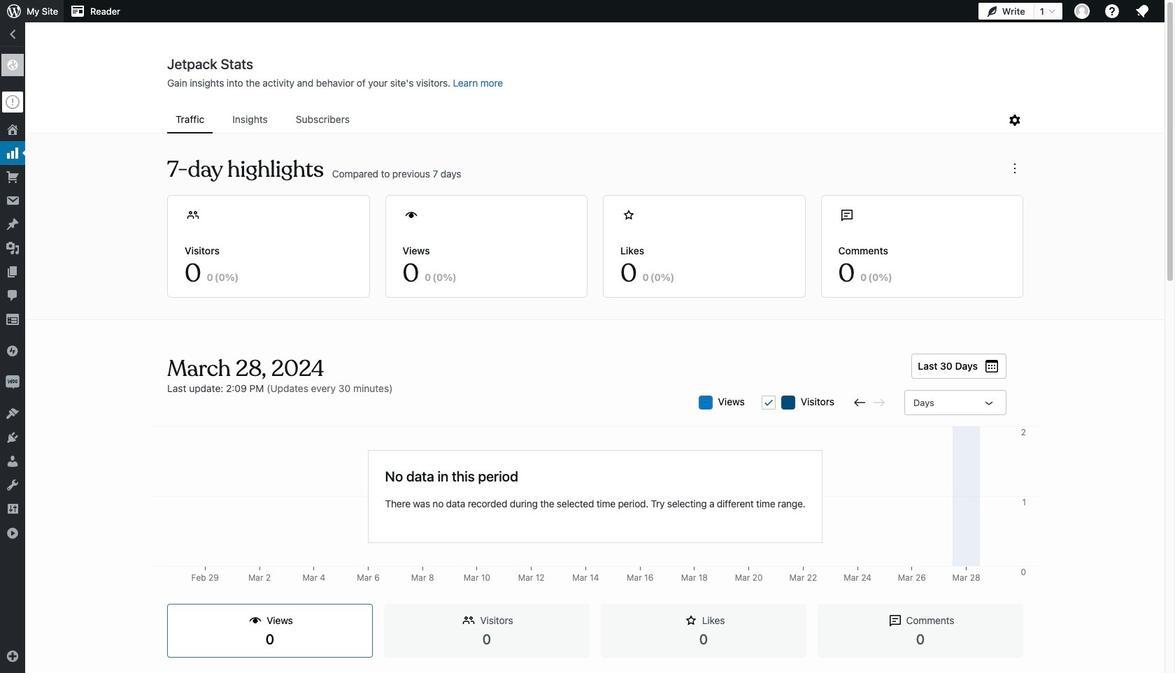 Task type: describe. For each thing, give the bounding box(es) containing it.
jetpack stats main content
[[26, 55, 1165, 674]]

2 img image from the top
[[6, 376, 20, 390]]



Task type: locate. For each thing, give the bounding box(es) containing it.
img image
[[6, 344, 20, 358], [6, 376, 20, 390]]

menu
[[167, 107, 1007, 134]]

1 vertical spatial img image
[[6, 376, 20, 390]]

None checkbox
[[762, 396, 776, 410]]

1 img image from the top
[[6, 344, 20, 358]]

manage your notifications image
[[1134, 3, 1151, 20]]

help image
[[1104, 3, 1121, 20]]

0 vertical spatial img image
[[6, 344, 20, 358]]

menu inside the jetpack stats main content
[[167, 107, 1007, 134]]

my profile image
[[1075, 3, 1090, 19]]

none checkbox inside the jetpack stats main content
[[762, 396, 776, 410]]



Task type: vqa. For each thing, say whether or not it's contained in the screenshot.
right Data
no



